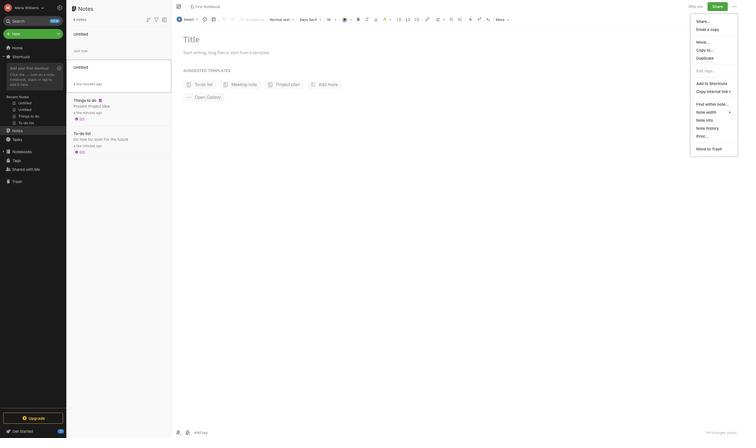 Task type: vqa. For each thing, say whether or not it's contained in the screenshot.
Medium
no



Task type: locate. For each thing, give the bounding box(es) containing it.
to right move
[[707, 147, 711, 152]]

note window element
[[172, 0, 741, 439]]

add a reminder image
[[175, 430, 182, 437]]

note list element
[[66, 0, 172, 439]]

expand note image
[[176, 3, 182, 10]]

copy
[[697, 48, 706, 53], [697, 89, 706, 94]]

a few minutes ago down present project idea
[[74, 111, 102, 115]]

untitled down notes
[[74, 32, 88, 36]]

0 vertical spatial add
[[10, 66, 17, 71]]

1 horizontal spatial do
[[88, 137, 93, 142]]

minutes down present project idea
[[83, 111, 95, 115]]

2 minutes from the top
[[83, 111, 95, 115]]

2 a few minutes ago from the top
[[74, 111, 102, 115]]

1 vertical spatial copy
[[697, 89, 706, 94]]

3 minutes from the top
[[83, 144, 95, 148]]

share button
[[708, 2, 728, 11]]

0 vertical spatial notes
[[78, 6, 93, 12]]

to up copy internal link at the top
[[705, 81, 709, 86]]

present project idea
[[74, 104, 110, 109]]

1 vertical spatial add
[[697, 81, 704, 86]]

a few minutes ago up 0/3
[[74, 144, 102, 148]]

expand notebooks image
[[1, 150, 6, 154]]

0 vertical spatial now
[[81, 49, 88, 53]]

untitled
[[74, 32, 88, 36], [74, 65, 88, 70]]

add for add to shortcuts
[[697, 81, 704, 86]]

1 vertical spatial the
[[111, 137, 116, 142]]

1 vertical spatial minutes
[[83, 111, 95, 115]]

a few minutes ago for to
[[74, 111, 102, 115]]

get started
[[12, 430, 33, 434]]

first
[[195, 4, 203, 9]]

0 vertical spatial note
[[697, 110, 705, 115]]

add
[[10, 82, 16, 87]]

to inside note list element
[[87, 98, 91, 103]]

shortcuts down home
[[12, 54, 30, 59]]

outdent image
[[457, 15, 464, 23]]

1 vertical spatial untitled
[[74, 65, 88, 70]]

notes link
[[0, 126, 66, 135]]

2 ago from the top
[[96, 111, 102, 115]]

1 copy from the top
[[697, 48, 706, 53]]

0 horizontal spatial the
[[19, 72, 25, 77]]

more
[[496, 17, 505, 22]]

add up click
[[10, 66, 17, 71]]

now right just
[[81, 49, 88, 53]]

indent image
[[448, 15, 455, 23]]

0 horizontal spatial do
[[74, 137, 79, 142]]

stack
[[28, 77, 37, 82]]

the
[[19, 72, 25, 77], [111, 137, 116, 142]]

note inside field
[[697, 110, 705, 115]]

1 vertical spatial notes
[[19, 95, 29, 99]]

within
[[705, 102, 716, 107]]

insert link image
[[424, 15, 431, 23]]

3 ago from the top
[[96, 144, 102, 148]]

to inside icon on a note, notebook, stack or tag to add it here.
[[49, 77, 52, 82]]

note up print…
[[697, 126, 705, 131]]

3 few from the top
[[76, 144, 82, 148]]

untitled down just now
[[74, 65, 88, 70]]

2 untitled from the top
[[74, 65, 88, 70]]

1 note from the top
[[697, 110, 705, 115]]

move to trash
[[697, 147, 722, 152]]

2 few from the top
[[76, 111, 82, 115]]

1 horizontal spatial trash
[[712, 147, 722, 152]]

icon on a note, notebook, stack or tag to add it here.
[[10, 72, 55, 87]]

print… link
[[691, 132, 738, 140]]

project
[[88, 104, 101, 109]]

3 note from the top
[[697, 126, 705, 131]]

copy for copy to…
[[697, 48, 706, 53]]

1 vertical spatial now
[[80, 137, 87, 142]]

do up project
[[92, 98, 96, 103]]

Copy internal link field
[[691, 88, 738, 96]]

...
[[26, 72, 29, 77]]

do
[[74, 137, 79, 142], [88, 137, 93, 142]]

add to shortcuts link
[[691, 80, 738, 88]]

1 vertical spatial a few minutes ago
[[74, 111, 102, 115]]

2 note from the top
[[697, 118, 705, 123]]

note
[[697, 110, 705, 115], [697, 118, 705, 123], [697, 126, 705, 131]]

Note Editor text field
[[172, 27, 741, 427]]

2 vertical spatial few
[[76, 144, 82, 148]]

share… link
[[691, 17, 738, 25]]

1 horizontal spatial shortcuts
[[710, 81, 728, 86]]

all
[[707, 431, 711, 436]]

1 horizontal spatial add
[[697, 81, 704, 86]]

to for move to trash
[[707, 147, 711, 152]]

info
[[706, 118, 713, 123]]

2 vertical spatial note
[[697, 126, 705, 131]]

0 vertical spatial do
[[92, 98, 96, 103]]

notes up tasks
[[12, 128, 23, 133]]

move…
[[697, 40, 710, 45]]

email a copy
[[697, 27, 719, 32]]

1 horizontal spatial the
[[111, 137, 116, 142]]

minutes for list
[[83, 144, 95, 148]]

Alignment field
[[433, 15, 447, 24]]

ago down project
[[96, 111, 102, 115]]

group
[[0, 61, 66, 129]]

2 vertical spatial ago
[[96, 144, 102, 148]]

ago
[[96, 82, 102, 86], [96, 111, 102, 115], [96, 144, 102, 148]]

upgrade button
[[3, 413, 63, 424]]

0 horizontal spatial trash
[[12, 179, 22, 184]]

Font size field
[[325, 15, 339, 24]]

1 vertical spatial shortcuts
[[710, 81, 728, 86]]

click the ...
[[10, 72, 29, 77]]

the left ...
[[19, 72, 25, 77]]

note for note history
[[697, 126, 705, 131]]

0 vertical spatial few
[[76, 82, 82, 86]]

Sort options field
[[145, 16, 152, 23]]

untitled for now
[[74, 32, 88, 36]]

now for do
[[80, 137, 87, 142]]

now
[[81, 49, 88, 53], [80, 137, 87, 142]]

sans
[[300, 17, 308, 22]]

idea
[[102, 104, 110, 109]]

untitled for few
[[74, 65, 88, 70]]

minutes up 0/3
[[83, 144, 95, 148]]

minutes for do
[[83, 111, 95, 115]]

0 vertical spatial trash
[[712, 147, 722, 152]]

to
[[49, 77, 52, 82], [705, 81, 709, 86], [87, 98, 91, 103], [707, 147, 711, 152]]

notes up notes
[[78, 6, 93, 12]]

edit tags…
[[697, 69, 716, 73]]

shared
[[12, 167, 25, 172]]

ago down soon
[[96, 144, 102, 148]]

few up things
[[76, 82, 82, 86]]

0 vertical spatial a few minutes ago
[[74, 82, 102, 86]]

Search text field
[[7, 16, 59, 26]]

2 copy from the top
[[697, 89, 706, 94]]

move… link
[[691, 38, 738, 46]]

0 horizontal spatial add
[[10, 66, 17, 71]]

0 horizontal spatial shortcuts
[[12, 54, 30, 59]]

add inside dropdown list menu
[[697, 81, 704, 86]]

a left copy in the top of the page
[[707, 27, 710, 32]]

add inside group
[[10, 66, 17, 71]]

note left info on the top right of page
[[697, 118, 705, 123]]

do left list
[[80, 131, 84, 136]]

note history link
[[691, 124, 738, 132]]

add tag image
[[184, 430, 191, 437]]

upgrade
[[29, 417, 45, 421]]

trash
[[712, 147, 722, 152], [12, 179, 22, 184]]

note down find
[[697, 110, 705, 115]]

numbered list image
[[405, 15, 412, 23]]

a right on
[[43, 72, 45, 77]]

tasks button
[[0, 135, 66, 144]]

tasks
[[12, 137, 22, 142]]

Add filters field
[[153, 16, 160, 23]]

a inside icon on a note, notebook, stack or tag to add it here.
[[43, 72, 45, 77]]

1 vertical spatial ago
[[96, 111, 102, 115]]

1 untitled from the top
[[74, 32, 88, 36]]

minutes
[[83, 82, 95, 86], [83, 111, 95, 115], [83, 144, 95, 148]]

note info link
[[691, 116, 738, 124]]

now down to-do list
[[80, 137, 87, 142]]

with
[[26, 167, 33, 172]]

trash down print… link
[[712, 147, 722, 152]]

2 vertical spatial minutes
[[83, 144, 95, 148]]

copy down move… at the right top of page
[[697, 48, 706, 53]]

shortcuts
[[12, 54, 30, 59], [710, 81, 728, 86]]

ago for to-do list
[[96, 144, 102, 148]]

0 horizontal spatial do
[[80, 131, 84, 136]]

0 vertical spatial shortcuts
[[12, 54, 30, 59]]

trash down shared
[[12, 179, 22, 184]]

1 vertical spatial note
[[697, 118, 705, 123]]

Font family field
[[298, 15, 324, 24]]

checklist image
[[413, 15, 421, 23]]

to up present project idea
[[87, 98, 91, 103]]

tree
[[0, 43, 66, 408]]

copy inside field
[[697, 89, 706, 94]]

0 vertical spatial copy
[[697, 48, 706, 53]]

note info
[[697, 118, 713, 123]]

a up things
[[74, 82, 75, 86]]

shortcuts button
[[0, 52, 66, 61]]

0 vertical spatial ago
[[96, 82, 102, 86]]

do down list
[[88, 137, 93, 142]]

changes
[[712, 431, 726, 436]]

minutes up things to do
[[83, 82, 95, 86]]

to down note,
[[49, 77, 52, 82]]

0 vertical spatial minutes
[[83, 82, 95, 86]]

3 a few minutes ago from the top
[[74, 144, 102, 148]]

add your first shortcut
[[10, 66, 49, 71]]

note for note width
[[697, 110, 705, 115]]

More actions field
[[731, 2, 738, 11]]

new search field
[[7, 16, 60, 26]]

few down present
[[76, 111, 82, 115]]

add to shortcuts
[[697, 81, 728, 86]]

2 vertical spatial a few minutes ago
[[74, 144, 102, 148]]

find within note… link
[[691, 100, 738, 108]]

ago up things to do
[[96, 82, 102, 86]]

1 horizontal spatial do
[[92, 98, 96, 103]]

few up 0/3
[[76, 144, 82, 148]]

shortcuts up copy internal link link
[[710, 81, 728, 86]]

add down edit
[[697, 81, 704, 86]]

1 vertical spatial trash
[[12, 179, 22, 184]]

1 vertical spatial few
[[76, 111, 82, 115]]

trash inside dropdown list menu
[[712, 147, 722, 152]]

a few minutes ago up things to do
[[74, 82, 102, 86]]

More field
[[494, 15, 511, 24]]

tags…
[[705, 69, 716, 73]]

group containing add your first shortcut
[[0, 61, 66, 129]]

shortcut
[[34, 66, 49, 71]]

0 vertical spatial untitled
[[74, 32, 88, 36]]

the right for
[[111, 137, 116, 142]]

do now do soon for the future
[[74, 137, 128, 142]]

2 do from the left
[[88, 137, 93, 142]]

edit
[[697, 69, 704, 73]]

notebook,
[[10, 77, 27, 82]]

print…
[[697, 134, 709, 139]]

notebook
[[204, 4, 220, 9]]

internal
[[707, 89, 721, 94]]

0 vertical spatial the
[[19, 72, 25, 77]]

maria
[[15, 5, 24, 10]]

few
[[76, 82, 82, 86], [76, 111, 82, 115], [76, 144, 82, 148]]

do down to-
[[74, 137, 79, 142]]

copy left internal
[[697, 89, 706, 94]]

notes right recent
[[19, 95, 29, 99]]



Task type: describe. For each thing, give the bounding box(es) containing it.
more actions image
[[731, 3, 738, 10]]

tree containing home
[[0, 43, 66, 408]]

home link
[[0, 43, 66, 52]]

4 notes
[[73, 17, 86, 22]]

strikethrough image
[[467, 15, 474, 23]]

to for add to shortcuts
[[705, 81, 709, 86]]

click to collapse image
[[64, 429, 68, 435]]

bold image
[[354, 15, 362, 23]]

all changes saved
[[707, 431, 737, 436]]

note width link
[[691, 108, 738, 116]]

subscript image
[[484, 15, 492, 23]]

1 do from the left
[[74, 137, 79, 142]]

Heading level field
[[268, 15, 296, 24]]

notebooks link
[[0, 147, 66, 156]]

Add tag field
[[194, 431, 235, 436]]

williams
[[25, 5, 39, 10]]

1 minutes from the top
[[83, 82, 95, 86]]

tag
[[42, 77, 48, 82]]

Insert field
[[175, 15, 200, 23]]

shortcuts inside "button"
[[12, 54, 30, 59]]

copy internal link
[[697, 89, 728, 94]]

a down present
[[74, 111, 75, 115]]

copy
[[711, 27, 719, 32]]

task image
[[201, 15, 209, 23]]

just now
[[74, 49, 88, 53]]

settings image
[[56, 4, 63, 11]]

find within note…
[[697, 102, 729, 107]]

now for just
[[81, 49, 88, 53]]

16
[[327, 17, 331, 22]]

add filters image
[[153, 17, 160, 23]]

find
[[697, 102, 704, 107]]

dropdown list menu
[[691, 17, 738, 153]]

ago for things to do
[[96, 111, 102, 115]]

first notebook button
[[189, 3, 222, 11]]

italic image
[[363, 15, 371, 23]]

normal text
[[270, 17, 290, 22]]

history
[[706, 126, 719, 131]]

calendar event image
[[210, 15, 218, 23]]

duplicate link
[[691, 54, 738, 62]]

shared with me
[[12, 167, 40, 172]]

note for note info
[[697, 118, 705, 123]]

email
[[697, 27, 706, 32]]

shared with me link
[[0, 165, 66, 174]]

Note width field
[[691, 108, 738, 116]]

copy to…
[[697, 48, 714, 53]]

0/3
[[80, 150, 85, 154]]

the inside group
[[19, 72, 25, 77]]

move to trash link
[[691, 145, 738, 153]]

get
[[12, 430, 19, 434]]

first notebook
[[195, 4, 220, 9]]

click
[[10, 72, 18, 77]]

it
[[17, 82, 19, 87]]

saved
[[727, 431, 737, 436]]

to-do list
[[74, 131, 91, 136]]

note history
[[697, 126, 719, 131]]

new
[[12, 32, 20, 36]]

recent notes
[[6, 95, 29, 99]]

maria williams
[[15, 5, 39, 10]]

underline image
[[372, 15, 380, 23]]

add for add your first shortcut
[[10, 66, 17, 71]]

things
[[74, 98, 86, 103]]

Highlight field
[[380, 15, 394, 24]]

serif
[[309, 17, 317, 22]]

bulleted list image
[[396, 15, 403, 23]]

to for things to do
[[87, 98, 91, 103]]

notes inside group
[[19, 95, 29, 99]]

on
[[38, 72, 42, 77]]

Account field
[[0, 2, 44, 13]]

a down to-
[[74, 144, 75, 148]]

notes
[[76, 17, 86, 22]]

to…
[[707, 48, 714, 53]]

the inside note list element
[[111, 137, 116, 142]]

superscript image
[[476, 15, 483, 23]]

recent
[[6, 95, 18, 99]]

few for things
[[76, 111, 82, 115]]

soon
[[94, 137, 103, 142]]

to-
[[74, 131, 80, 136]]

link
[[722, 89, 728, 94]]

a inside dropdown list menu
[[707, 27, 710, 32]]

1 a few minutes ago from the top
[[74, 82, 102, 86]]

or
[[38, 77, 41, 82]]

few for to-
[[76, 144, 82, 148]]

note width
[[697, 110, 717, 115]]

me
[[34, 167, 40, 172]]

shortcuts inside dropdown list menu
[[710, 81, 728, 86]]

tags button
[[0, 156, 66, 165]]

new button
[[3, 29, 63, 39]]

copy for copy internal link
[[697, 89, 706, 94]]

note…
[[717, 102, 729, 107]]

Font color field
[[340, 15, 354, 24]]

here.
[[20, 82, 29, 87]]

notes inside note list element
[[78, 6, 93, 12]]

a few minutes ago for do
[[74, 144, 102, 148]]

Help and Learning task checklist field
[[0, 428, 66, 437]]

things to do
[[74, 98, 96, 103]]

move
[[697, 147, 706, 152]]

your
[[18, 66, 25, 71]]

only you
[[689, 4, 703, 9]]

2 vertical spatial notes
[[12, 128, 23, 133]]

first
[[26, 66, 33, 71]]

only
[[689, 4, 696, 9]]

normal
[[270, 17, 282, 22]]

email a copy link
[[691, 25, 738, 33]]

just
[[74, 49, 80, 53]]

tags
[[12, 158, 21, 163]]

4
[[73, 17, 75, 22]]

for
[[104, 137, 110, 142]]

present
[[74, 104, 87, 109]]

edit tags… link
[[691, 67, 738, 75]]

future
[[118, 137, 128, 142]]

1 ago from the top
[[96, 82, 102, 86]]

1 vertical spatial do
[[80, 131, 84, 136]]

started
[[20, 430, 33, 434]]

insert
[[184, 17, 194, 22]]

width
[[706, 110, 717, 115]]

trash link
[[0, 177, 66, 186]]

1 few from the top
[[76, 82, 82, 86]]

you
[[697, 4, 703, 9]]

duplicate
[[697, 56, 714, 61]]

View options field
[[160, 16, 168, 23]]

0/1
[[80, 117, 84, 121]]

new
[[51, 19, 59, 23]]



